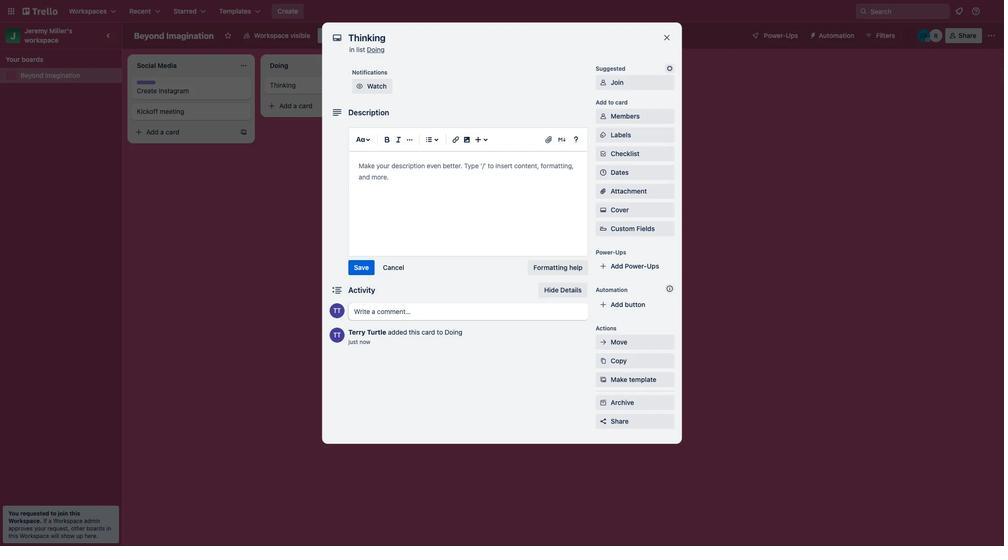 Task type: vqa. For each thing, say whether or not it's contained in the screenshot.
'Add Power-Ups' on the right top of the page
yes



Task type: describe. For each thing, give the bounding box(es) containing it.
power-ups inside button
[[765, 32, 799, 39]]

thinking
[[270, 81, 296, 89]]

sm image for automation
[[806, 28, 820, 41]]

back to home image
[[23, 4, 58, 19]]

Search field
[[868, 4, 950, 18]]

italic ⌘i image
[[393, 134, 404, 145]]

add power-ups link
[[596, 259, 675, 274]]

checklist
[[611, 150, 640, 158]]

if a workspace admin approves your request, other boards in this workspace will show up here.
[[8, 518, 111, 539]]

your
[[6, 56, 20, 63]]

copy
[[611, 357, 627, 365]]

requested
[[20, 510, 49, 517]]

primary element
[[0, 0, 1005, 23]]

just
[[349, 339, 358, 345]]

card down meeting
[[166, 128, 180, 136]]

r button
[[930, 29, 943, 42]]

jeremy
[[24, 27, 48, 35]]

your boards
[[6, 56, 43, 63]]

sm image for members
[[599, 112, 608, 121]]

beyond inside board name text field
[[134, 30, 164, 41]]

0 horizontal spatial power-
[[596, 249, 616, 256]]

sm image for labels
[[599, 130, 608, 140]]

2 vertical spatial ups
[[647, 262, 660, 270]]

create button
[[272, 4, 304, 19]]

add a card button for create from template… image
[[131, 125, 236, 140]]

image image
[[462, 134, 473, 145]]

doing link
[[367, 46, 385, 53]]

link image
[[450, 134, 462, 145]]

Main content area, start typing to enter text. text field
[[359, 160, 578, 183]]

sm image for join
[[599, 78, 608, 87]]

sm image for make template
[[599, 375, 608, 385]]

jeremy miller's workspace
[[24, 27, 74, 44]]

activity
[[349, 286, 376, 295]]

custom fields
[[611, 225, 655, 233]]

1 terry turtle (terryturtle) image from the top
[[330, 303, 345, 318]]

formatting help link
[[528, 260, 589, 275]]

archive
[[611, 399, 635, 407]]

board link
[[318, 28, 358, 43]]

this inside if a workspace admin approves your request, other boards in this workspace will show up here.
[[8, 533, 18, 539]]

description
[[349, 108, 390, 117]]

show menu image
[[988, 31, 997, 40]]

create instagram link
[[137, 86, 246, 96]]

automation inside button
[[820, 32, 855, 39]]

add down the custom
[[611, 262, 624, 270]]

ups inside button
[[787, 32, 799, 39]]

help
[[570, 264, 583, 272]]

kickoff meeting link
[[137, 107, 246, 116]]

2 vertical spatial workspace
[[20, 533, 49, 539]]

card inside terry turtle added this card to doing just now
[[422, 329, 435, 336]]

beyond imagination link
[[21, 71, 116, 80]]

workspace visible button
[[237, 28, 316, 43]]

visible
[[291, 32, 310, 39]]

open help dialog image
[[571, 134, 582, 145]]

make template link
[[596, 372, 675, 387]]

sm image for suggested
[[666, 64, 675, 73]]

terry turtle added this card to doing just now
[[349, 329, 463, 345]]

labels
[[611, 131, 632, 139]]

save button
[[349, 260, 375, 275]]

terry
[[349, 329, 366, 336]]

card up members
[[616, 99, 628, 106]]

create instagram
[[137, 87, 189, 95]]

template
[[630, 376, 657, 384]]

cover
[[611, 206, 629, 214]]

create for create instagram
[[137, 87, 157, 95]]

attachment
[[611, 187, 648, 195]]

show
[[61, 533, 75, 539]]

approves
[[8, 525, 33, 532]]

boards inside if a workspace admin approves your request, other boards in this workspace will show up here.
[[87, 525, 105, 532]]

make template
[[611, 376, 657, 384]]

Write a comment text field
[[349, 303, 589, 320]]

filters
[[877, 32, 896, 39]]

request,
[[48, 525, 69, 532]]

join
[[611, 79, 624, 86]]

power-ups button
[[746, 28, 805, 43]]

miller's
[[49, 27, 73, 35]]

more formatting image
[[404, 134, 416, 145]]

you
[[8, 510, 19, 517]]

move link
[[596, 335, 675, 350]]

custom fields button
[[596, 224, 675, 234]]

a inside if a workspace admin approves your request, other boards in this workspace will show up here.
[[48, 518, 52, 524]]

workspace visible
[[254, 32, 310, 39]]

labels link
[[596, 128, 675, 143]]

sm image for checklist
[[599, 149, 608, 159]]

add down thinking
[[279, 102, 292, 110]]

bold ⌘b image
[[382, 134, 393, 145]]

0 horizontal spatial ups
[[616, 249, 627, 256]]

kickoff meeting
[[137, 108, 184, 115]]

2 terry turtle (terryturtle) image from the top
[[330, 328, 345, 343]]

join link
[[596, 75, 675, 90]]

add down kickoff
[[146, 128, 159, 136]]

0 notifications image
[[954, 6, 966, 17]]

0 horizontal spatial beyond
[[21, 72, 43, 79]]

2 horizontal spatial to
[[609, 99, 614, 106]]

view markdown image
[[558, 135, 567, 144]]

if
[[43, 518, 47, 524]]

j
[[10, 30, 16, 41]]

workspace
[[24, 36, 59, 44]]

meeting
[[160, 108, 184, 115]]

just now link
[[349, 339, 371, 345]]

in list doing
[[350, 46, 385, 53]]

instagram
[[159, 87, 189, 95]]

attach and insert link image
[[545, 135, 554, 144]]

fields
[[637, 225, 655, 233]]

formatting
[[534, 264, 568, 272]]

sm image for watch
[[355, 82, 365, 91]]

dates
[[611, 169, 629, 176]]

1 horizontal spatial terry turtle (terryturtle) image
[[988, 6, 999, 17]]

add button
[[611, 301, 646, 309]]

copy link
[[596, 354, 675, 369]]

workspace inside button
[[254, 32, 289, 39]]

hide
[[545, 286, 559, 294]]

open information menu image
[[972, 7, 982, 16]]

add inside button
[[611, 301, 624, 309]]



Task type: locate. For each thing, give the bounding box(es) containing it.
r
[[935, 32, 939, 39]]

sm image left copy
[[599, 356, 608, 366]]

workspace
[[254, 32, 289, 39], [53, 518, 83, 524], [20, 533, 49, 539]]

1 horizontal spatial add a card
[[279, 102, 313, 110]]

0 vertical spatial terry turtle (terryturtle) image
[[330, 303, 345, 318]]

this inside you requested to join this workspace.
[[70, 510, 80, 517]]

0 horizontal spatial in
[[107, 525, 111, 532]]

add a card down kickoff meeting
[[146, 128, 180, 136]]

1 horizontal spatial beyond imagination
[[134, 30, 214, 41]]

share down archive
[[611, 418, 629, 425]]

archive link
[[596, 395, 675, 410]]

checklist link
[[596, 146, 675, 161]]

0 horizontal spatial share button
[[596, 414, 675, 429]]

0 vertical spatial in
[[350, 46, 355, 53]]

2 vertical spatial a
[[48, 518, 52, 524]]

1 vertical spatial power-ups
[[596, 249, 627, 256]]

this
[[409, 329, 420, 336], [70, 510, 80, 517], [8, 533, 18, 539]]

workspace down join
[[53, 518, 83, 524]]

card
[[616, 99, 628, 106], [299, 102, 313, 110], [166, 128, 180, 136], [422, 329, 435, 336]]

text styles image
[[355, 134, 366, 145]]

sm image inside checklist link
[[599, 149, 608, 159]]

a for add a card button related to create from template… icon
[[294, 102, 297, 110]]

your
[[34, 525, 46, 532]]

ups
[[787, 32, 799, 39], [616, 249, 627, 256], [647, 262, 660, 270]]

this down approves
[[8, 533, 18, 539]]

1 horizontal spatial automation
[[820, 32, 855, 39]]

1 vertical spatial beyond imagination
[[21, 72, 80, 79]]

2 horizontal spatial a
[[294, 102, 297, 110]]

beyond imagination inside the beyond imagination link
[[21, 72, 80, 79]]

cover link
[[596, 203, 675, 218]]

1 vertical spatial boards
[[87, 525, 105, 532]]

1 horizontal spatial power-ups
[[765, 32, 799, 39]]

join
[[58, 510, 68, 517]]

watch button
[[352, 79, 393, 94]]

sm image left make
[[599, 375, 608, 385]]

1 horizontal spatial power-
[[625, 262, 647, 270]]

sm image
[[599, 78, 608, 87], [355, 82, 365, 91], [599, 205, 608, 215], [599, 356, 608, 366], [599, 375, 608, 385], [599, 398, 608, 408]]

1 vertical spatial workspace
[[53, 518, 83, 524]]

1 horizontal spatial beyond
[[134, 30, 164, 41]]

sm image inside move link
[[599, 338, 608, 347]]

0 horizontal spatial this
[[8, 533, 18, 539]]

automation button
[[806, 28, 861, 43]]

1 vertical spatial terry turtle (terryturtle) image
[[906, 29, 919, 42]]

in left list
[[350, 46, 355, 53]]

add power-ups
[[611, 262, 660, 270]]

admin
[[84, 518, 100, 524]]

1 vertical spatial to
[[437, 329, 443, 336]]

automation left filters button
[[820, 32, 855, 39]]

cancel
[[383, 264, 405, 272]]

add down suggested
[[596, 99, 607, 106]]

add to card
[[596, 99, 628, 106]]

1 horizontal spatial a
[[160, 128, 164, 136]]

0 horizontal spatial add a card button
[[131, 125, 236, 140]]

create inside 'create' button
[[278, 7, 298, 15]]

add
[[596, 99, 607, 106], [279, 102, 292, 110], [146, 128, 159, 136], [611, 262, 624, 270], [611, 301, 624, 309]]

1 vertical spatial ups
[[616, 249, 627, 256]]

0 vertical spatial beyond imagination
[[134, 30, 214, 41]]

add a card for add a card button related to create from template… icon
[[279, 102, 313, 110]]

up
[[76, 533, 83, 539]]

list
[[357, 46, 365, 53]]

1 horizontal spatial create
[[278, 7, 298, 15]]

sm image inside archive link
[[599, 398, 608, 408]]

1 vertical spatial create
[[137, 87, 157, 95]]

actions
[[596, 325, 617, 332]]

1 horizontal spatial in
[[350, 46, 355, 53]]

1 vertical spatial doing
[[445, 329, 463, 336]]

sm image left watch
[[355, 82, 365, 91]]

1 horizontal spatial ups
[[647, 262, 660, 270]]

1 horizontal spatial imagination
[[166, 30, 214, 41]]

automation up add button
[[596, 287, 628, 293]]

a right if
[[48, 518, 52, 524]]

0 vertical spatial add a card
[[279, 102, 313, 110]]

workspace.
[[8, 518, 42, 524]]

0 horizontal spatial imagination
[[45, 72, 80, 79]]

this right added
[[409, 329, 420, 336]]

imagination left star or unstar board image
[[166, 30, 214, 41]]

add button button
[[596, 297, 675, 312]]

0 vertical spatial create
[[278, 7, 298, 15]]

a down kickoff meeting
[[160, 128, 164, 136]]

sm image for copy
[[599, 356, 608, 366]]

0 horizontal spatial beyond imagination
[[21, 72, 80, 79]]

0 vertical spatial this
[[409, 329, 420, 336]]

1 vertical spatial share
[[611, 418, 629, 425]]

card down thinking link
[[299, 102, 313, 110]]

move
[[611, 338, 628, 346]]

sm image inside members link
[[599, 112, 608, 121]]

0 vertical spatial automation
[[820, 32, 855, 39]]

2 vertical spatial this
[[8, 533, 18, 539]]

here.
[[85, 533, 98, 539]]

sm image inside join link
[[599, 78, 608, 87]]

this right join
[[70, 510, 80, 517]]

rubyanndersson (rubyanndersson) image
[[930, 29, 943, 42]]

2 horizontal spatial power-
[[765, 32, 787, 39]]

1 horizontal spatial share
[[959, 32, 977, 39]]

1 vertical spatial this
[[70, 510, 80, 517]]

share button down 0 notifications icon
[[946, 28, 983, 43]]

share button down archive link
[[596, 414, 675, 429]]

1 vertical spatial imagination
[[45, 72, 80, 79]]

0 horizontal spatial create
[[137, 87, 157, 95]]

share left show menu image in the right top of the page
[[959, 32, 977, 39]]

1 horizontal spatial share button
[[946, 28, 983, 43]]

2 horizontal spatial ups
[[787, 32, 799, 39]]

1 horizontal spatial add a card button
[[264, 98, 370, 113]]

2 horizontal spatial this
[[409, 329, 420, 336]]

0 vertical spatial a
[[294, 102, 297, 110]]

0 vertical spatial add a card button
[[264, 98, 370, 113]]

create
[[278, 7, 298, 15], [137, 87, 157, 95]]

attachment button
[[596, 184, 675, 199]]

1 horizontal spatial doing
[[445, 329, 463, 336]]

0 horizontal spatial automation
[[596, 287, 628, 293]]

beyond
[[134, 30, 164, 41], [21, 72, 43, 79]]

0 vertical spatial share button
[[946, 28, 983, 43]]

terry turtle (terryturtle) image
[[988, 6, 999, 17], [906, 29, 919, 42]]

0 vertical spatial boards
[[22, 56, 43, 63]]

board
[[334, 32, 352, 39]]

add a card down thinking
[[279, 102, 313, 110]]

doing down 'write a comment' text box
[[445, 329, 463, 336]]

sm image right power-ups button
[[806, 28, 820, 41]]

0 vertical spatial terry turtle (terryturtle) image
[[988, 6, 999, 17]]

0 vertical spatial to
[[609, 99, 614, 106]]

Board name text field
[[129, 28, 219, 43]]

to inside terry turtle added this card to doing just now
[[437, 329, 443, 336]]

suggested
[[596, 65, 626, 72]]

editor toolbar toolbar
[[353, 132, 584, 147]]

sm image left archive
[[599, 398, 608, 408]]

1 vertical spatial add a card button
[[131, 125, 236, 140]]

1 horizontal spatial this
[[70, 510, 80, 517]]

boards right your in the top of the page
[[22, 56, 43, 63]]

will
[[51, 533, 59, 539]]

add a card for add a card button for create from template… image
[[146, 128, 180, 136]]

sm image
[[806, 28, 820, 41], [666, 64, 675, 73], [599, 112, 608, 121], [599, 130, 608, 140], [599, 149, 608, 159], [599, 338, 608, 347]]

a down thinking
[[294, 102, 297, 110]]

0 vertical spatial doing
[[367, 46, 385, 53]]

0 vertical spatial ups
[[787, 32, 799, 39]]

sm image inside labels link
[[599, 130, 608, 140]]

1 horizontal spatial boards
[[87, 525, 105, 532]]

1 vertical spatial a
[[160, 128, 164, 136]]

0 horizontal spatial workspace
[[20, 533, 49, 539]]

0 vertical spatial imagination
[[166, 30, 214, 41]]

dates button
[[596, 165, 675, 180]]

make
[[611, 376, 628, 384]]

add left button
[[611, 301, 624, 309]]

to up members
[[609, 99, 614, 106]]

you requested to join this workspace.
[[8, 510, 80, 524]]

1 horizontal spatial to
[[437, 329, 443, 336]]

members link
[[596, 109, 675, 124]]

other
[[71, 525, 85, 532]]

to
[[609, 99, 614, 106], [437, 329, 443, 336], [51, 510, 56, 517]]

power- inside add power-ups link
[[625, 262, 647, 270]]

customize views image
[[363, 31, 372, 40]]

sm image inside cover link
[[599, 205, 608, 215]]

imagination inside board name text field
[[166, 30, 214, 41]]

lists image
[[424, 134, 435, 145]]

0 horizontal spatial to
[[51, 510, 56, 517]]

0 horizontal spatial doing
[[367, 46, 385, 53]]

cancel button
[[378, 260, 410, 275]]

2 horizontal spatial workspace
[[254, 32, 289, 39]]

add a card
[[279, 102, 313, 110], [146, 128, 180, 136]]

to inside you requested to join this workspace.
[[51, 510, 56, 517]]

star or unstar board image
[[224, 32, 232, 39]]

0 vertical spatial beyond
[[134, 30, 164, 41]]

terry turtle (terryturtle) image right the open information menu image
[[988, 6, 999, 17]]

added
[[388, 329, 407, 336]]

1 vertical spatial power-
[[596, 249, 616, 256]]

1 vertical spatial automation
[[596, 287, 628, 293]]

this inside terry turtle added this card to doing just now
[[409, 329, 420, 336]]

0 horizontal spatial add a card
[[146, 128, 180, 136]]

doing right list
[[367, 46, 385, 53]]

doing
[[367, 46, 385, 53], [445, 329, 463, 336]]

1 vertical spatial beyond
[[21, 72, 43, 79]]

hide details
[[545, 286, 582, 294]]

1 vertical spatial add a card
[[146, 128, 180, 136]]

create up workspace visible
[[278, 7, 298, 15]]

formatting help
[[534, 264, 583, 272]]

sm image for move
[[599, 338, 608, 347]]

add a card button down thinking link
[[264, 98, 370, 113]]

sm image down actions
[[599, 338, 608, 347]]

in right other
[[107, 525, 111, 532]]

kickoff
[[137, 108, 158, 115]]

terry turtle (terryturtle) image
[[330, 303, 345, 318], [330, 328, 345, 343]]

card right added
[[422, 329, 435, 336]]

1 vertical spatial terry turtle (terryturtle) image
[[330, 328, 345, 343]]

None text field
[[344, 29, 653, 46]]

add a card button for create from template… icon
[[264, 98, 370, 113]]

create up kickoff
[[137, 87, 157, 95]]

sm image left checklist
[[599, 149, 608, 159]]

0 horizontal spatial a
[[48, 518, 52, 524]]

to down 'write a comment' text box
[[437, 329, 443, 336]]

button
[[625, 301, 646, 309]]

add a card button down kickoff meeting link
[[131, 125, 236, 140]]

sm image inside watch button
[[355, 82, 365, 91]]

beyond imagination
[[134, 30, 214, 41], [21, 72, 80, 79]]

boards down admin on the bottom
[[87, 525, 105, 532]]

watch
[[367, 82, 387, 90]]

share
[[959, 32, 977, 39], [611, 418, 629, 425]]

sm image up join link
[[666, 64, 675, 73]]

sm image inside "copy" link
[[599, 356, 608, 366]]

share button
[[946, 28, 983, 43], [596, 414, 675, 429]]

now
[[360, 339, 371, 345]]

details
[[561, 286, 582, 294]]

1 vertical spatial share button
[[596, 414, 675, 429]]

in
[[350, 46, 355, 53], [107, 525, 111, 532]]

power-ups
[[765, 32, 799, 39], [596, 249, 627, 256]]

0 horizontal spatial share
[[611, 418, 629, 425]]

create inside create instagram link
[[137, 87, 157, 95]]

doing inside terry turtle added this card to doing just now
[[445, 329, 463, 336]]

thinking link
[[270, 81, 379, 90]]

jeremy miller (jeremymiller198) image
[[918, 29, 931, 42]]

ups down fields
[[647, 262, 660, 270]]

filters button
[[863, 28, 899, 43]]

members
[[611, 112, 640, 120]]

1 horizontal spatial workspace
[[53, 518, 83, 524]]

sm image left labels
[[599, 130, 608, 140]]

sm image inside make template link
[[599, 375, 608, 385]]

create from template… image
[[240, 128, 248, 136]]

create for create
[[278, 7, 298, 15]]

workspace down your
[[20, 533, 49, 539]]

ups up add power-ups at the right of page
[[616, 249, 627, 256]]

sm image inside automation button
[[806, 28, 820, 41]]

0 vertical spatial workspace
[[254, 32, 289, 39]]

0 vertical spatial power-
[[765, 32, 787, 39]]

search image
[[861, 8, 868, 15]]

automation
[[820, 32, 855, 39], [596, 287, 628, 293]]

beyond imagination inside board name text field
[[134, 30, 214, 41]]

workspace left visible
[[254, 32, 289, 39]]

2 vertical spatial to
[[51, 510, 56, 517]]

imagination down your boards with 1 items element
[[45, 72, 80, 79]]

to left join
[[51, 510, 56, 517]]

hide details link
[[539, 283, 588, 298]]

0 horizontal spatial boards
[[22, 56, 43, 63]]

2 vertical spatial power-
[[625, 262, 647, 270]]

imagination
[[166, 30, 214, 41], [45, 72, 80, 79]]

your boards with 1 items element
[[6, 54, 112, 65]]

0 horizontal spatial power-ups
[[596, 249, 627, 256]]

1 vertical spatial in
[[107, 525, 111, 532]]

save
[[354, 264, 369, 272]]

sm image for archive
[[599, 398, 608, 408]]

sm image left cover
[[599, 205, 608, 215]]

sm image down "add to card"
[[599, 112, 608, 121]]

create from template… image
[[373, 102, 381, 110]]

sm image for cover
[[599, 205, 608, 215]]

0 vertical spatial power-ups
[[765, 32, 799, 39]]

power- inside power-ups button
[[765, 32, 787, 39]]

custom
[[611, 225, 635, 233]]

0 vertical spatial share
[[959, 32, 977, 39]]

sm image left join
[[599, 78, 608, 87]]

ups left automation button
[[787, 32, 799, 39]]

a for add a card button for create from template… image
[[160, 128, 164, 136]]

terry turtle (terryturtle) image left r
[[906, 29, 919, 42]]

in inside if a workspace admin approves your request, other boards in this workspace will show up here.
[[107, 525, 111, 532]]

0 horizontal spatial terry turtle (terryturtle) image
[[906, 29, 919, 42]]



